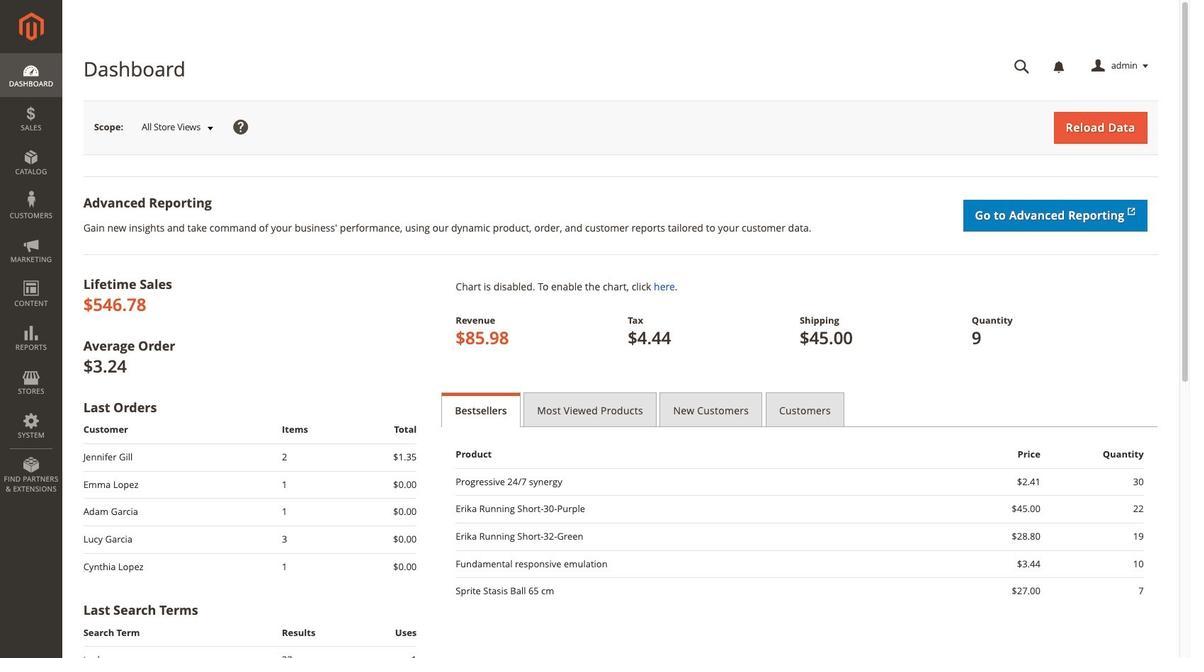 Task type: locate. For each thing, give the bounding box(es) containing it.
tab list
[[442, 392, 1158, 427]]

None text field
[[1004, 54, 1040, 79]]

menu bar
[[0, 53, 62, 501]]

magento admin panel image
[[19, 12, 44, 41]]



